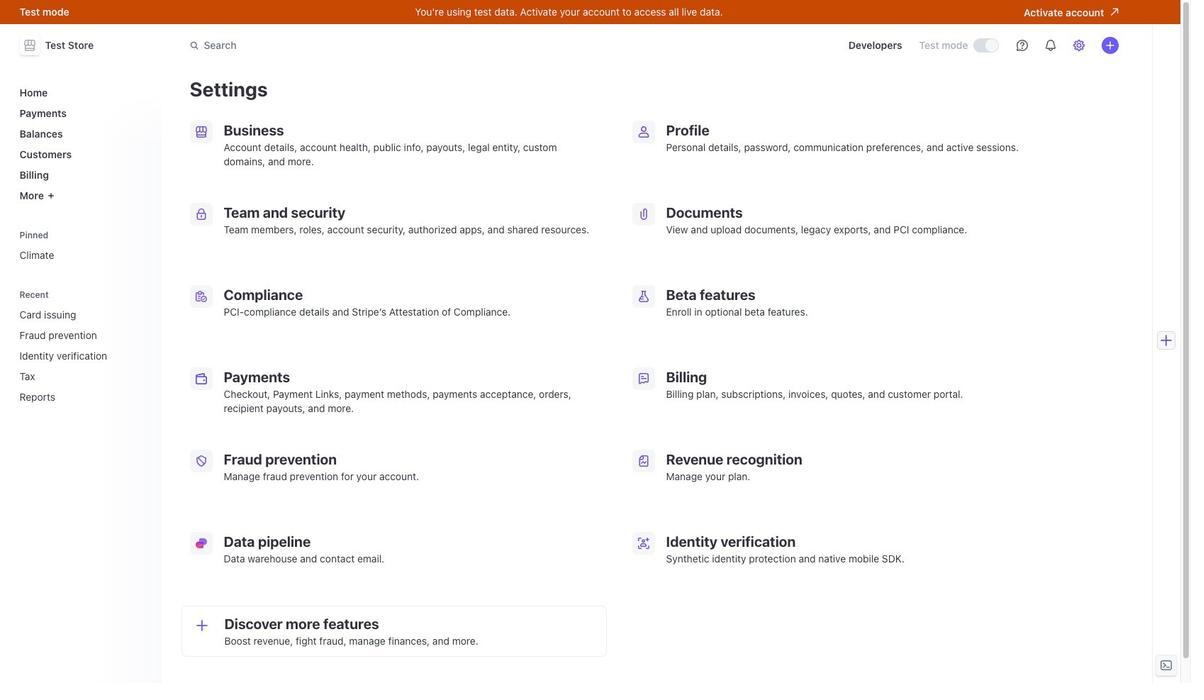 Task type: locate. For each thing, give the bounding box(es) containing it.
Test mode checkbox
[[974, 39, 998, 52]]

None search field
[[181, 32, 581, 59]]

notifications image
[[1045, 40, 1057, 51]]

Search text field
[[181, 32, 581, 59]]

1 recent element from the top
[[14, 289, 153, 409]]

help image
[[1017, 40, 1028, 51]]

recent element
[[14, 289, 153, 409], [14, 303, 153, 409]]



Task type: describe. For each thing, give the bounding box(es) containing it.
2 recent element from the top
[[14, 303, 153, 409]]

pinned element
[[14, 230, 153, 267]]

settings image
[[1074, 40, 1085, 51]]

core navigation links element
[[14, 81, 153, 207]]



Task type: vqa. For each thing, say whether or not it's contained in the screenshot.
"Notifications" image at the right of the page
yes



